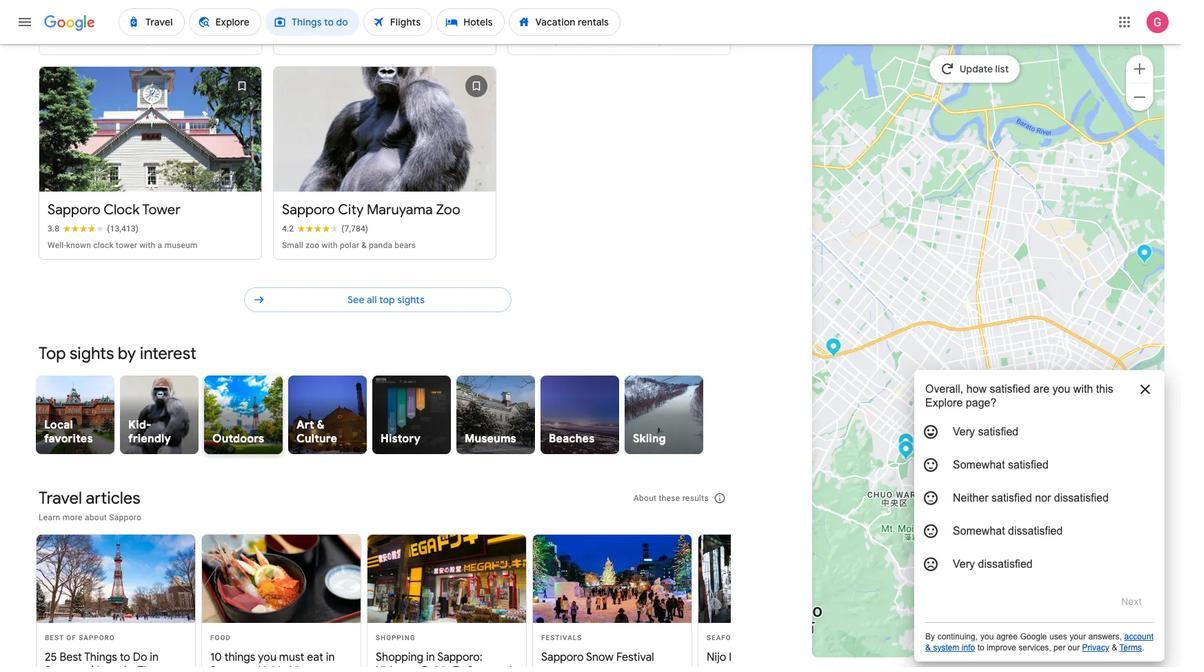 Task type: vqa. For each thing, say whether or not it's contained in the screenshot.
Top sights Region
yes



Task type: describe. For each thing, give the bounding box(es) containing it.
sapporo,
[[210, 665, 256, 668]]

shopping in sapporo: ultimate guide to sapporo'
[[376, 651, 517, 668]]

friendly for kid-friendly chocolate & cookie factory
[[531, 36, 560, 46]]

festival
[[617, 651, 654, 665]]

city
[[338, 201, 364, 218]]

sapporo clock tower image
[[990, 410, 1006, 433]]

keyboard shortcuts button
[[933, 648, 993, 658]]

learn more about sapporo
[[39, 513, 142, 523]]

terms
[[1141, 649, 1161, 657]]

sapporo clock tower
[[48, 201, 181, 218]]

art
[[297, 418, 314, 432]]

sapporo snow festival
[[542, 651, 654, 665]]

zoo
[[436, 201, 461, 218]]

shinto
[[303, 36, 328, 46]]

sapporo up things
[[79, 635, 115, 642]]

history link
[[373, 376, 451, 454]]

these
[[659, 494, 681, 503]]

kid- for kid- friendly
[[128, 418, 152, 432]]

save sapporo clock tower to collection image
[[226, 70, 259, 103]]

0 horizontal spatial a
[[115, 36, 119, 46]]

to for do
[[120, 651, 130, 665]]

viewing
[[122, 36, 150, 46]]

list
[[996, 63, 1009, 75]]

things
[[224, 651, 256, 665]]

see all top sights
[[348, 294, 425, 306]]

sapporo:
[[437, 651, 483, 665]]

to for 4
[[355, 36, 363, 46]]

sapporo down festivals on the left of the page
[[542, 651, 584, 665]]

main menu image
[[17, 14, 33, 30]]

skiing
[[633, 432, 666, 446]]

small zoo with polar & panda bears
[[282, 240, 416, 250]]

shopping for shopping
[[376, 635, 416, 642]]

by
[[118, 343, 136, 364]]

see
[[348, 294, 365, 306]]

articles
[[86, 488, 141, 509]]

outdoors link
[[204, 376, 283, 454]]

km
[[1069, 649, 1078, 657]]

sapporo down articles
[[109, 513, 142, 523]]

hokkaido
[[258, 665, 305, 668]]

local
[[44, 418, 73, 432]]

update
[[960, 63, 993, 75]]

see all top sights button
[[244, 283, 512, 316]]

about
[[634, 494, 657, 503]]

market
[[729, 651, 765, 665]]

more
[[63, 513, 83, 523]]

bears
[[395, 240, 416, 250]]

moerenuma park image
[[1137, 244, 1153, 267]]

top sights by interest
[[39, 343, 196, 364]]

in inside shopping in sapporo: ultimate guide to sapporo'
[[426, 651, 435, 665]]

nijo
[[707, 651, 727, 665]]

2 km
[[1063, 649, 1080, 657]]

(17,448)
[[576, 19, 608, 29]]

to
[[453, 665, 465, 668]]

kid- friendly
[[128, 418, 171, 446]]

4.1 out of 5 stars from 17,448 reviews image
[[517, 19, 608, 30]]

shiroi koibito park image
[[826, 338, 842, 361]]

sapporo up 4.2 out of 5 stars from 7,784 reviews image
[[282, 201, 335, 218]]

deck
[[153, 36, 171, 46]]

4.1
[[517, 19, 529, 29]]

1869
[[282, 36, 301, 46]]

zoo
[[306, 240, 320, 250]]

cookie
[[609, 36, 634, 46]]

4.2
[[282, 224, 294, 234]]

4.5
[[282, 19, 294, 29]]

& inside the art & culture
[[317, 418, 325, 432]]

best inside 25 best things to do in sapporo (japan) - th
[[60, 651, 82, 665]]

list for top sights by interest region
[[25, 370, 731, 474]]

do
[[133, 651, 147, 665]]

ultimate
[[376, 665, 418, 668]]

odori park image
[[993, 415, 1009, 438]]

shortcuts
[[964, 649, 993, 657]]

3 sapporo tv tower image
[[995, 415, 1011, 437]]

learn
[[39, 513, 60, 523]]

3.8
[[48, 224, 59, 234]]

10
[[210, 651, 222, 665]]

in for 10 things you must eat in sapporo, hokkaido
[[326, 651, 335, 665]]

update list button
[[930, 55, 1020, 83]]

list inside "top sights" region
[[33, 0, 737, 281]]

art & culture link
[[288, 376, 367, 454]]

small
[[282, 240, 304, 250]]

deities
[[372, 36, 398, 46]]

culture
[[297, 432, 337, 446]]

travel
[[39, 488, 82, 509]]

2
[[1063, 649, 1067, 657]]

must
[[279, 651, 305, 665]]

sapporo beer museum image
[[1021, 386, 1037, 409]]

map region
[[770, 0, 1182, 668]]

data
[[1017, 649, 1032, 657]]

2 km button
[[1059, 648, 1137, 658]]

kid- friendly link
[[120, 376, 199, 454]]



Task type: locate. For each thing, give the bounding box(es) containing it.
0 horizontal spatial with
[[96, 36, 113, 46]]

all
[[367, 294, 377, 306]]

eat
[[307, 651, 323, 665]]

museums link
[[457, 376, 535, 454]]

about
[[85, 513, 107, 523]]

0 vertical spatial friendly
[[531, 36, 560, 46]]

shrine
[[330, 36, 353, 46]]

(7,784)
[[342, 224, 369, 234]]

snow
[[586, 651, 614, 665]]

1 horizontal spatial friendly
[[531, 36, 560, 46]]

polar
[[340, 240, 359, 250]]

0 vertical spatial &
[[602, 36, 607, 46]]

kid- down "4.1"
[[517, 36, 531, 46]]

keyboard shortcuts
[[933, 649, 993, 657]]

list
[[33, 0, 737, 281], [25, 370, 731, 474], [25, 523, 858, 668]]

top sights region
[[25, 0, 737, 331]]

(13,413)
[[107, 224, 139, 234]]

factory
[[636, 36, 663, 46]]

0 vertical spatial list
[[33, 0, 737, 281]]

1 in from the left
[[150, 651, 159, 665]]

best of sapporo
[[45, 635, 115, 642]]

local favorites link
[[36, 376, 115, 454]]

to inside "top sights" region
[[355, 36, 363, 46]]

0 horizontal spatial tower
[[73, 36, 94, 46]]

1 horizontal spatial a
[[158, 240, 162, 250]]

0 horizontal spatial to
[[120, 651, 130, 665]]

0 horizontal spatial in
[[150, 651, 159, 665]]

1 vertical spatial friendly
[[128, 432, 171, 446]]

0 vertical spatial a
[[115, 36, 119, 46]]

2 horizontal spatial with
[[322, 240, 338, 250]]

clock
[[104, 201, 140, 218]]

list for travel articles region
[[25, 523, 858, 668]]

kid- inside "top sights" region
[[517, 36, 531, 46]]

-
[[131, 665, 136, 668]]

1 horizontal spatial in
[[326, 651, 335, 665]]

0 vertical spatial to
[[355, 36, 363, 46]]

0 horizontal spatial friendly
[[128, 432, 171, 446]]

1 vertical spatial a
[[158, 240, 162, 250]]

history
[[381, 432, 421, 446]]

nijo market
[[707, 651, 765, 665]]

1 vertical spatial kid-
[[128, 418, 152, 432]]

iconic
[[48, 36, 71, 46]]

sights left by on the bottom left of the page
[[70, 343, 114, 364]]

sapporo
[[48, 201, 101, 218], [282, 201, 335, 218], [109, 513, 142, 523], [79, 635, 115, 642], [542, 651, 584, 665], [45, 665, 87, 668]]

1 horizontal spatial kid-
[[517, 36, 531, 46]]

0 horizontal spatial kid-
[[128, 418, 152, 432]]

map data ©2023
[[1002, 649, 1055, 657]]

well-known clock tower with a museum
[[48, 240, 198, 250]]

(10,006)
[[342, 19, 373, 29]]

3.8 out of 5 stars from 13,413 reviews image
[[48, 223, 139, 234]]

guide
[[420, 665, 451, 668]]

with down 4.2 out of 5 stars from 7,784 reviews image
[[322, 240, 338, 250]]

best left of on the bottom left of the page
[[45, 635, 64, 642]]

top sights by interest region
[[25, 331, 731, 476]]

1 vertical spatial sights
[[70, 343, 114, 364]]

(12,808)
[[107, 19, 139, 29]]

interest
[[140, 343, 196, 364]]

3 in from the left
[[426, 651, 435, 665]]

0 vertical spatial shopping
[[376, 635, 416, 642]]

in left sapporo:
[[426, 651, 435, 665]]

shopping for shopping in sapporo: ultimate guide to sapporo'
[[376, 651, 424, 665]]

shopping up ultimate
[[376, 635, 416, 642]]

1 vertical spatial list
[[25, 370, 731, 474]]

food
[[210, 635, 231, 642]]

skiing link
[[625, 376, 704, 454]]

1 shopping from the top
[[376, 635, 416, 642]]

with for small
[[322, 240, 338, 250]]

1 vertical spatial tower
[[116, 240, 137, 250]]

shopping left the to
[[376, 651, 424, 665]]

25 best things to do in sapporo (japan) - th
[[45, 651, 159, 668]]

0 vertical spatial best
[[45, 635, 64, 642]]

about these results image
[[704, 482, 737, 515]]

outdoors
[[212, 432, 264, 446]]

in for 25 best things to do in sapporo (japan) - th
[[150, 651, 159, 665]]

maruyama
[[367, 201, 433, 218]]

& right polar
[[362, 240, 367, 250]]

zoom in map image
[[1132, 60, 1149, 77]]

chocolate
[[562, 36, 599, 46]]

tower
[[142, 201, 181, 218]]

10 things you must eat in sapporo, hokkaido
[[210, 651, 335, 668]]

tower
[[73, 36, 94, 46], [116, 240, 137, 250]]

save sapporo city maruyama zoo to collection image
[[460, 70, 493, 103]]

1869 shinto shrine to 4 deities
[[282, 36, 398, 46]]

beaches link
[[541, 376, 619, 454]]

1 vertical spatial shopping
[[376, 651, 424, 665]]

sights right top
[[397, 294, 425, 306]]

to left 4
[[355, 36, 363, 46]]

& left cookie
[[602, 36, 607, 46]]

museum
[[164, 240, 198, 250]]

update list
[[960, 63, 1009, 75]]

seafood
[[707, 635, 742, 642]]

sapporo inside 25 best things to do in sapporo (japan) - th
[[45, 665, 87, 668]]

in
[[150, 651, 159, 665], [326, 651, 335, 665], [426, 651, 435, 665]]

sights
[[397, 294, 425, 306], [70, 343, 114, 364]]

to inside 25 best things to do in sapporo (japan) - th
[[120, 651, 130, 665]]

shopping inside shopping in sapporo: ultimate guide to sapporo'
[[376, 651, 424, 665]]

in inside 25 best things to do in sapporo (japan) - th
[[150, 651, 159, 665]]

0 vertical spatial sights
[[397, 294, 425, 306]]

favorites
[[44, 432, 93, 446]]

art & culture
[[297, 418, 337, 446]]

1 horizontal spatial with
[[139, 240, 155, 250]]

1 vertical spatial best
[[60, 651, 82, 665]]

1 horizontal spatial &
[[362, 240, 367, 250]]

list containing local favorites
[[25, 370, 731, 474]]

1 vertical spatial &
[[362, 240, 367, 250]]

well-
[[48, 240, 66, 250]]

beaches
[[549, 432, 595, 446]]

0 horizontal spatial &
[[317, 418, 325, 432]]

best down of on the bottom left of the page
[[60, 651, 82, 665]]

to left -
[[120, 651, 130, 665]]

hokkaido jingu image
[[898, 433, 914, 456]]

things
[[84, 651, 117, 665]]

list containing 25 best things to do in sapporo (japan) - th
[[25, 523, 858, 668]]

keyboard
[[933, 649, 962, 657]]

kid- for kid-friendly chocolate & cookie factory
[[517, 36, 531, 46]]

museums
[[465, 432, 517, 446]]

of
[[66, 635, 76, 642]]

2 shopping from the top
[[376, 651, 424, 665]]

sapporo up 3.8 out of 5 stars from 13,413 reviews image in the top left of the page
[[48, 201, 101, 218]]

0 vertical spatial kid-
[[517, 36, 531, 46]]

tower down (13,413)
[[116, 240, 137, 250]]

a down (12,808)
[[115, 36, 119, 46]]

25
[[45, 651, 57, 665]]

panda
[[369, 240, 393, 250]]

(japan)
[[90, 665, 128, 668]]

zoom out map image
[[1132, 89, 1149, 105]]

with down 4 out of 5 stars from 12,808 reviews 'image'
[[96, 36, 113, 46]]

& right art
[[317, 418, 325, 432]]

sapporo city maruyama zoo image
[[898, 441, 914, 464]]

top
[[39, 343, 66, 364]]

2 vertical spatial list
[[25, 523, 858, 668]]

in inside 10 things you must eat in sapporo, hokkaido
[[326, 651, 335, 665]]

in right eat
[[326, 651, 335, 665]]

about these results
[[634, 494, 709, 503]]

kid-
[[517, 36, 531, 46], [128, 418, 152, 432]]

2 vertical spatial &
[[317, 418, 325, 432]]

with
[[96, 36, 113, 46], [139, 240, 155, 250], [322, 240, 338, 250]]

sapporo down of on the bottom left of the page
[[45, 665, 87, 668]]

1 horizontal spatial tower
[[116, 240, 137, 250]]

kid- inside kid- friendly
[[128, 418, 152, 432]]

with for iconic
[[96, 36, 113, 46]]

with left "museum"
[[139, 240, 155, 250]]

tower down 4 out of 5 stars from 12,808 reviews 'image'
[[73, 36, 94, 46]]

friendly for kid- friendly
[[128, 432, 171, 446]]

kid- right local favorites link
[[128, 418, 152, 432]]

4 out of 5 stars from 12,808 reviews image
[[48, 19, 139, 30]]

0 horizontal spatial sights
[[70, 343, 114, 364]]

0 vertical spatial tower
[[73, 36, 94, 46]]

list containing sapporo clock tower
[[33, 0, 737, 281]]

1 vertical spatial to
[[120, 651, 130, 665]]

top
[[379, 294, 395, 306]]

4.5 out of 5 stars from 10,006 reviews image
[[282, 19, 373, 30]]

a left "museum"
[[158, 240, 162, 250]]

a
[[115, 36, 119, 46], [158, 240, 162, 250]]

friendly inside top sights by interest region
[[128, 432, 171, 446]]

4
[[365, 36, 370, 46]]

terms link
[[1141, 649, 1161, 657]]

festivals
[[542, 635, 582, 642]]

travel articles region
[[25, 476, 858, 668]]

sights inside button
[[397, 294, 425, 306]]

1 horizontal spatial sights
[[397, 294, 425, 306]]

sapporo city maruyama zoo
[[282, 201, 461, 218]]

iconic tower with a viewing deck
[[48, 36, 171, 46]]

1 horizontal spatial to
[[355, 36, 363, 46]]

2 horizontal spatial &
[[602, 36, 607, 46]]

friendly inside "top sights" region
[[531, 36, 560, 46]]

kid-friendly chocolate & cookie factory
[[517, 36, 663, 46]]

user survey dialog, overall, how satisfied are you with this explore page? element
[[915, 370, 1165, 662]]

shopping
[[376, 635, 416, 642], [376, 651, 424, 665]]

in right do
[[150, 651, 159, 665]]

4.2 out of 5 stars from 7,784 reviews image
[[282, 223, 369, 234]]

4.0
[[48, 19, 59, 29]]

clock
[[93, 240, 114, 250]]

2 horizontal spatial in
[[426, 651, 435, 665]]

2 in from the left
[[326, 651, 335, 665]]



